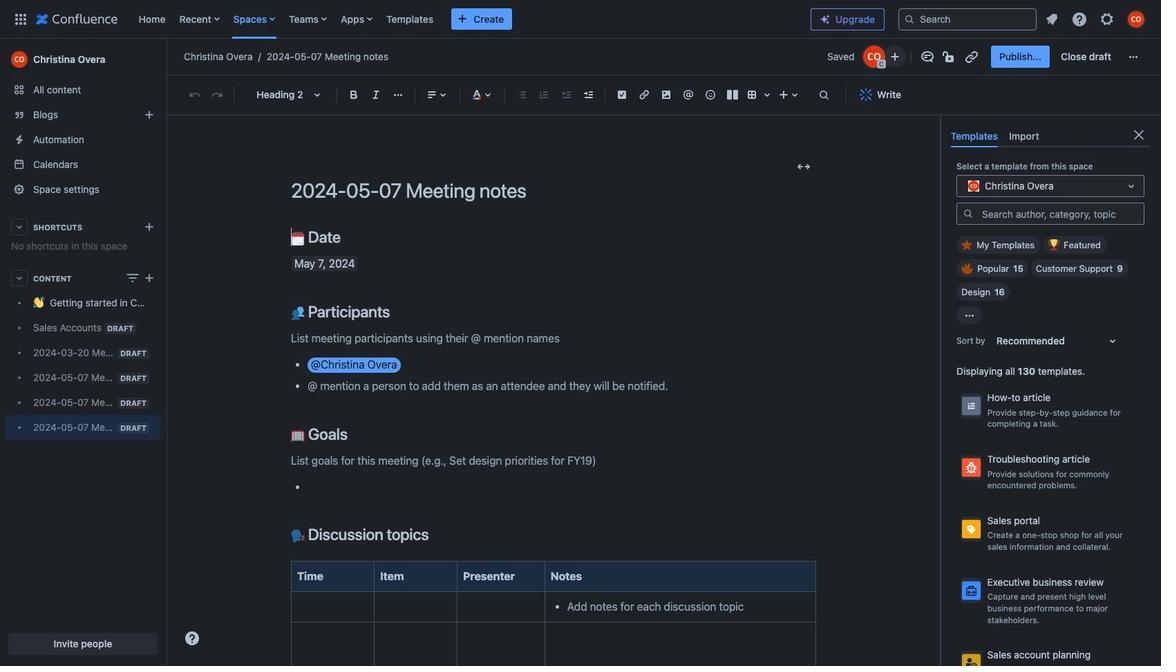 Task type: locate. For each thing, give the bounding box(es) containing it.
1 horizontal spatial list
[[1040, 7, 1154, 31]]

mention @ image
[[681, 86, 697, 103]]

more formatting image
[[390, 86, 407, 103]]

Give this page a title text field
[[291, 179, 817, 202]]

search image
[[905, 13, 916, 25]]

group
[[992, 46, 1120, 68]]

None search field
[[899, 8, 1037, 30]]

action item [] image
[[614, 86, 631, 103]]

table ⇧⌥t image
[[744, 86, 761, 103]]

more categories image
[[962, 307, 979, 323]]

create image
[[141, 270, 158, 286]]

:busts_in_silhouette: image
[[291, 306, 305, 320]]

tab list
[[946, 125, 1151, 147]]

list for "premium" 'image'
[[1040, 7, 1154, 31]]

Search field
[[899, 8, 1037, 30]]

list
[[132, 0, 800, 38], [1040, 7, 1154, 31]]

show inline comments image
[[920, 48, 936, 65]]

tree
[[6, 290, 160, 440]]

notification icon image
[[1044, 11, 1061, 27]]

appswitcher icon image
[[12, 11, 29, 27]]

confluence image
[[36, 11, 118, 27], [36, 11, 118, 27]]

help icon image
[[1072, 11, 1089, 27]]

list for appswitcher icon
[[132, 0, 800, 38]]

collapse sidebar image
[[151, 46, 181, 73]]

table size image
[[759, 86, 776, 103]]

indent tab image
[[580, 86, 597, 103]]

tree inside space element
[[6, 290, 160, 440]]

None text field
[[966, 179, 969, 193]]

search icon image
[[963, 208, 974, 219]]

0 horizontal spatial list
[[132, 0, 800, 38]]

banner
[[0, 0, 1162, 41]]

:calendar_spiral: image
[[291, 232, 305, 246]]

add image, video, or file image
[[658, 86, 675, 103]]

layouts image
[[725, 86, 741, 103]]

close templates and import image
[[1131, 127, 1148, 143]]

align left image
[[424, 86, 441, 103]]



Task type: vqa. For each thing, say whether or not it's contained in the screenshot.
list item
no



Task type: describe. For each thing, give the bounding box(es) containing it.
:goal: image
[[291, 429, 305, 443]]

more image
[[1126, 48, 1143, 65]]

make page full-width image
[[796, 158, 813, 175]]

emoji : image
[[703, 86, 719, 103]]

Main content area, start typing to enter text. text field
[[283, 228, 825, 666]]

add shortcut image
[[141, 219, 158, 235]]

:speaking_head: image
[[291, 529, 305, 543]]

Search author, category, topic field
[[979, 204, 1145, 223]]

premium image
[[820, 14, 831, 25]]

copy link image
[[964, 48, 981, 65]]

no restrictions image
[[942, 48, 958, 65]]

change view image
[[124, 270, 141, 286]]

open image
[[1124, 178, 1140, 194]]

global element
[[8, 0, 800, 38]]

find and replace image
[[816, 86, 833, 103]]

bold ⌘b image
[[346, 86, 362, 103]]

text formatting group
[[343, 84, 409, 106]]

invite to edit image
[[887, 48, 904, 65]]

link ⌘k image
[[636, 86, 653, 103]]

create a blog image
[[141, 107, 158, 123]]

list formating group
[[511, 84, 600, 106]]

italic ⌘i image
[[368, 86, 385, 103]]

space element
[[0, 39, 166, 666]]

settings icon image
[[1100, 11, 1116, 27]]



